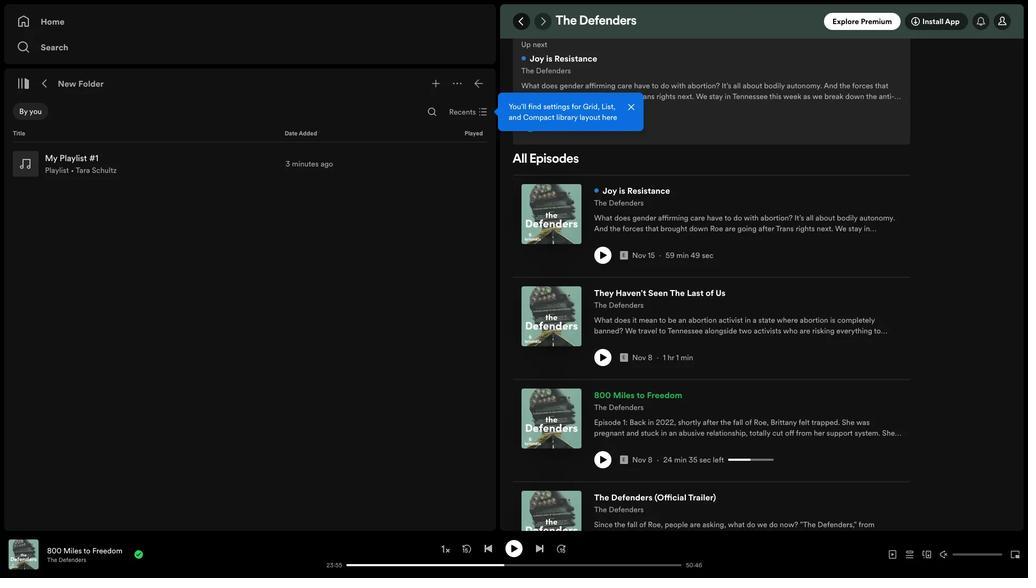 Task type: locate. For each thing, give the bounding box(es) containing it.
1 horizontal spatial freedom
[[647, 389, 682, 401]]

1 vertical spatial 8
[[648, 455, 652, 465]]

skip forward 15 seconds image
[[557, 544, 565, 553]]

joy is resistance link for explicit element to the left of library
[[521, 52, 597, 65]]

new folder button
[[56, 75, 106, 92]]

to for rightmost 800 miles to freedom 'link' the defenders link
[[637, 389, 645, 401]]

None search field
[[423, 103, 441, 120]]

nov up haven't
[[632, 250, 646, 261]]

800 miles to freedom the defenders inside now playing: 800 miles to freedom by the defenders footer
[[47, 545, 122, 564]]

0 horizontal spatial 800 miles to freedom the defenders
[[47, 545, 122, 564]]

1 vertical spatial nov 8
[[632, 455, 652, 465]]

the defenders (official trailer) image
[[521, 491, 581, 551]]

new episode image
[[521, 56, 526, 61]]

min
[[604, 118, 616, 129], [676, 250, 689, 261], [681, 352, 693, 363], [674, 455, 687, 465]]

800
[[594, 389, 611, 401], [47, 545, 62, 556]]

0 horizontal spatial is
[[546, 52, 552, 64]]

e up haven't
[[623, 252, 625, 259]]

is
[[546, 52, 552, 64], [619, 185, 625, 197]]

1 left the hr
[[663, 352, 666, 363]]

joy is resistance down the next
[[530, 52, 597, 64]]

0 vertical spatial nov 15
[[559, 118, 582, 129]]

up
[[521, 39, 531, 50]]

you'll
[[509, 101, 526, 112]]

59 up they haven't seen the last of us link at right
[[666, 250, 675, 261]]

1 vertical spatial 800 miles to freedom the defenders
[[47, 545, 122, 564]]

by
[[19, 106, 28, 117]]

0 horizontal spatial freedom
[[92, 545, 122, 556]]

1 vertical spatial to
[[84, 545, 90, 556]]

e for joy is resistance image
[[623, 252, 625, 259]]

now playing: 800 miles to freedom by the defenders footer
[[9, 540, 310, 570]]

nov 15 down for
[[559, 118, 582, 129]]

volume off image
[[940, 550, 948, 559]]

0 horizontal spatial to
[[84, 545, 90, 556]]

0 vertical spatial 800
[[594, 389, 611, 401]]

nov 15 up haven't
[[632, 250, 655, 261]]

compact
[[523, 112, 554, 123]]

0 vertical spatial is
[[546, 52, 552, 64]]

2 vertical spatial the defenders
[[594, 198, 644, 208]]

here
[[602, 112, 617, 123]]

freedom inside footer
[[92, 545, 122, 556]]

1 vertical spatial resistance
[[627, 185, 670, 197]]

0 vertical spatial freedom
[[647, 389, 682, 401]]

(official
[[655, 492, 686, 503]]

library
[[556, 112, 578, 123]]

explicit element for joy is resistance image
[[620, 251, 628, 260]]

explicit element
[[547, 119, 555, 127], [620, 251, 628, 260], [620, 353, 628, 362], [620, 456, 628, 464]]

the defenders link for joy is resistance "link" related to joy is resistance image's explicit element
[[594, 197, 644, 208]]

the defenders link for explicit element to the left of library joy is resistance "link"
[[521, 65, 571, 76]]

1 1 from the left
[[663, 352, 666, 363]]

nov left 24
[[632, 455, 646, 465]]

1 horizontal spatial joy
[[603, 185, 617, 197]]

59 left here
[[593, 118, 602, 129]]

next image
[[535, 544, 544, 553]]

joy for new episode image
[[530, 52, 544, 64]]

sec for explicit element to the left of library joy is resistance "link"
[[629, 118, 641, 129]]

they haven't seen the last of us the defenders
[[594, 287, 726, 311]]

59 min 49 sec for joy is resistance "link" related to joy is resistance image's explicit element
[[666, 250, 714, 261]]

you'll find settings for grid, list, and compact library layout here dialog
[[498, 93, 644, 131]]

8 left the hr
[[648, 352, 652, 363]]

1 vertical spatial joy is resistance
[[603, 185, 670, 197]]

59
[[593, 118, 602, 129], [666, 250, 675, 261]]

59 min 49 sec down list,
[[593, 118, 641, 129]]

0 horizontal spatial nov 15
[[559, 118, 582, 129]]

49 up "last" on the right of page
[[691, 250, 700, 261]]

joy right new episode image
[[530, 52, 544, 64]]

explore premium
[[833, 16, 892, 27]]

nov left the hr
[[632, 352, 646, 363]]

0 vertical spatial joy is resistance link
[[521, 52, 597, 65]]

to inside footer
[[84, 545, 90, 556]]

15 down for
[[575, 118, 582, 129]]

1 vertical spatial sec
[[702, 250, 714, 261]]

24 min 35 sec left
[[663, 455, 724, 465]]

0 vertical spatial 15
[[575, 118, 582, 129]]

is for the defenders link associated with joy is resistance "link" related to joy is resistance image's explicit element
[[619, 185, 625, 197]]

1 horizontal spatial 800
[[594, 389, 611, 401]]

0 vertical spatial 8
[[648, 352, 652, 363]]

1 horizontal spatial to
[[637, 389, 645, 401]]

explicit element left 24
[[620, 456, 628, 464]]

0 vertical spatial nov 8
[[632, 352, 652, 363]]

1 horizontal spatial 800 miles to freedom the defenders
[[594, 389, 682, 413]]

the defenders down new episode image
[[521, 65, 571, 76]]

800 miles to freedom image
[[521, 389, 581, 449]]

explore premium button
[[824, 13, 901, 30]]

0 vertical spatial joy
[[530, 52, 544, 64]]

hr
[[668, 352, 674, 363]]

1 vertical spatial the defenders
[[521, 65, 571, 76]]

15 for new episode icon at right
[[648, 250, 655, 261]]

nov 8 left 24
[[632, 455, 652, 465]]

nov for joy is resistance image's explicit element
[[632, 250, 646, 261]]

to
[[637, 389, 645, 401], [84, 545, 90, 556]]

min up "last" on the right of page
[[676, 250, 689, 261]]

miles
[[613, 389, 635, 401], [63, 545, 82, 556]]

all
[[513, 153, 527, 166]]

is right new episode icon at right
[[619, 185, 625, 197]]

1 vertical spatial joy is resistance link
[[594, 184, 670, 197]]

1 horizontal spatial 59 min 49 sec
[[666, 250, 714, 261]]

is for explicit element to the left of library joy is resistance "link" the defenders link
[[546, 52, 552, 64]]

nov
[[559, 118, 573, 129], [632, 250, 646, 261], [632, 352, 646, 363], [632, 455, 646, 465]]

the defenders link for rightmost 800 miles to freedom 'link'
[[594, 402, 644, 413]]

explicit element up haven't
[[620, 251, 628, 260]]

sec up of
[[702, 250, 714, 261]]

0 horizontal spatial resistance
[[554, 52, 597, 64]]

15 for new episode image
[[575, 118, 582, 129]]

skip back 15 seconds image
[[463, 544, 471, 553]]

35
[[689, 455, 698, 465]]

freedom
[[647, 389, 682, 401], [92, 545, 122, 556]]

joy
[[530, 52, 544, 64], [603, 185, 617, 197]]

1 horizontal spatial 59
[[666, 250, 675, 261]]

1 vertical spatial 59
[[666, 250, 675, 261]]

play image
[[510, 544, 518, 553]]

0 vertical spatial resistance
[[554, 52, 597, 64]]

by you
[[19, 106, 42, 117]]

joy is resistance for the defenders link associated with joy is resistance "link" related to joy is resistance image's explicit element
[[603, 185, 670, 197]]

nov down settings
[[559, 118, 573, 129]]

they
[[594, 287, 614, 299]]

resistance up for
[[554, 52, 597, 64]]

59 min 49 sec up "last" on the right of page
[[666, 250, 714, 261]]

install
[[922, 16, 944, 27]]

0 vertical spatial 800 miles to freedom the defenders
[[594, 389, 682, 413]]

1 vertical spatial is
[[619, 185, 625, 197]]

joy for new episode icon at right
[[603, 185, 617, 197]]

resistance
[[554, 52, 597, 64], [627, 185, 670, 197]]

0 horizontal spatial 15
[[575, 118, 582, 129]]

0 horizontal spatial miles
[[63, 545, 82, 556]]

Recents, List view field
[[441, 103, 494, 120]]

the defenders inside top bar and user menu 'element'
[[556, 15, 637, 28]]

min down list,
[[604, 118, 616, 129]]

resistance for the defenders link associated with joy is resistance "link" related to joy is resistance image's explicit element
[[627, 185, 670, 197]]

800 for rightmost 800 miles to freedom 'link'
[[594, 389, 611, 401]]

the defenders
[[556, 15, 637, 28], [521, 65, 571, 76], [594, 198, 644, 208]]

miles for rightmost 800 miles to freedom 'link' the defenders link
[[613, 389, 635, 401]]

800 miles to freedom the defenders
[[594, 389, 682, 413], [47, 545, 122, 564]]

top bar and user menu element
[[500, 4, 1024, 39]]

explicit element left the hr
[[620, 353, 628, 362]]

nov 8
[[632, 352, 652, 363], [632, 455, 652, 465]]

the
[[556, 15, 577, 28], [521, 65, 534, 76], [594, 198, 607, 208], [670, 287, 685, 299], [594, 300, 607, 311], [594, 402, 607, 413], [594, 492, 609, 503], [594, 504, 607, 515], [47, 556, 57, 564]]

1 nov 8 from the top
[[632, 352, 652, 363]]

sec right 35
[[699, 455, 711, 465]]

joy is resistance image
[[521, 184, 581, 244]]

nov 8 left the hr
[[632, 352, 652, 363]]

0 horizontal spatial 800
[[47, 545, 62, 556]]

49
[[618, 118, 627, 129], [691, 250, 700, 261]]

and
[[509, 112, 521, 123]]

800 miles to freedom link
[[594, 389, 682, 402], [47, 545, 122, 556]]

2 nov 8 from the top
[[632, 455, 652, 465]]

playlist • tara schultz
[[45, 165, 117, 176]]

the defenders link inside footer
[[47, 556, 86, 564]]

1 vertical spatial 49
[[691, 250, 700, 261]]

800 miles to freedom link inside footer
[[47, 545, 122, 556]]

0 vertical spatial miles
[[613, 389, 635, 401]]

0 horizontal spatial 800 miles to freedom link
[[47, 545, 122, 556]]

8
[[648, 352, 652, 363], [648, 455, 652, 465]]

settings
[[543, 101, 570, 112]]

miles inside footer
[[63, 545, 82, 556]]

1 vertical spatial 800
[[47, 545, 62, 556]]

49 right here
[[618, 118, 627, 129]]

15 up the seen
[[648, 250, 655, 261]]

the defenders (official trailer) link
[[594, 491, 716, 504]]

0 vertical spatial 49
[[618, 118, 627, 129]]

install app
[[922, 16, 960, 27]]

1 vertical spatial joy
[[603, 185, 617, 197]]

2 vertical spatial sec
[[699, 455, 711, 465]]

24
[[663, 455, 672, 465]]

group containing playlist
[[9, 147, 492, 181]]

1 vertical spatial miles
[[63, 545, 82, 556]]

1 vertical spatial 15
[[648, 250, 655, 261]]

1
[[663, 352, 666, 363], [676, 352, 679, 363]]

nov 15 for explicit element to the left of library
[[559, 118, 582, 129]]

joy is resistance link
[[521, 52, 597, 65], [594, 184, 670, 197]]

freedom for rightmost 800 miles to freedom 'link'
[[647, 389, 682, 401]]

0 vertical spatial 59
[[593, 118, 602, 129]]

premium
[[861, 16, 892, 27]]

1 horizontal spatial joy is resistance
[[603, 185, 670, 197]]

0 vertical spatial joy is resistance
[[530, 52, 597, 64]]

1 vertical spatial freedom
[[92, 545, 122, 556]]

nov 15
[[559, 118, 582, 129], [632, 250, 655, 261]]

sec
[[629, 118, 641, 129], [702, 250, 714, 261], [699, 455, 711, 465]]

0 vertical spatial 800 miles to freedom link
[[594, 389, 682, 402]]

explicit element for the '800 miles to freedom' image
[[620, 456, 628, 464]]

search
[[41, 41, 68, 53]]

sec right here
[[629, 118, 641, 129]]

folder
[[78, 78, 104, 89]]

new folder
[[58, 78, 104, 89]]

resistance right new episode icon at right
[[627, 185, 670, 197]]

50:46
[[686, 561, 702, 569]]

1 horizontal spatial resistance
[[627, 185, 670, 197]]

59 min 49 sec
[[593, 118, 641, 129], [666, 250, 714, 261]]

0 horizontal spatial 1
[[663, 352, 666, 363]]

0 horizontal spatial 59 min 49 sec
[[593, 118, 641, 129]]

0 vertical spatial sec
[[629, 118, 641, 129]]

joy is resistance
[[530, 52, 597, 64], [603, 185, 670, 197]]

title
[[13, 130, 25, 138]]

e
[[550, 120, 552, 126], [623, 252, 625, 259], [623, 354, 625, 361], [623, 457, 625, 463]]

e left the hr
[[623, 354, 625, 361]]

1 horizontal spatial is
[[619, 185, 625, 197]]

go forward image
[[538, 17, 547, 26]]

1 horizontal spatial 15
[[648, 250, 655, 261]]

800 inside footer
[[47, 545, 62, 556]]

date added
[[285, 130, 317, 138]]

home link
[[17, 11, 483, 32]]

0 horizontal spatial joy
[[530, 52, 544, 64]]

By you checkbox
[[13, 103, 48, 120]]

e left 24
[[623, 457, 625, 463]]

0 vertical spatial 59 min 49 sec
[[593, 118, 641, 129]]

added
[[299, 130, 317, 138]]

800 for 800 miles to freedom 'link' inside the footer
[[47, 545, 62, 556]]

1 vertical spatial 800 miles to freedom link
[[47, 545, 122, 556]]

explore
[[833, 16, 859, 27]]

defenders
[[579, 15, 637, 28], [536, 65, 571, 76], [609, 198, 644, 208], [609, 300, 644, 311], [609, 402, 644, 413], [611, 492, 653, 503], [609, 504, 644, 515], [59, 556, 86, 564]]

Society checkbox
[[513, 1, 551, 18]]

the defenders link
[[521, 65, 571, 76], [594, 197, 644, 208], [594, 299, 644, 311], [594, 402, 644, 413], [594, 504, 644, 515], [47, 556, 86, 564]]

is down the next
[[546, 52, 552, 64]]

1 horizontal spatial 1
[[676, 352, 679, 363]]

the defenders link for the defenders (official trailer) link
[[594, 504, 644, 515]]

1 horizontal spatial 49
[[691, 250, 700, 261]]

1 vertical spatial 59 min 49 sec
[[666, 250, 714, 261]]

0 horizontal spatial joy is resistance
[[530, 52, 597, 64]]

nov for the '800 miles to freedom' image's explicit element
[[632, 455, 646, 465]]

group
[[9, 147, 492, 181]]

1 8 from the top
[[648, 352, 652, 363]]

0 vertical spatial the defenders
[[556, 15, 637, 28]]

0 horizontal spatial 59
[[593, 118, 602, 129]]

min left 35
[[674, 455, 687, 465]]

joy right new episode icon at right
[[603, 185, 617, 197]]

1 vertical spatial nov 15
[[632, 250, 655, 261]]

2 8 from the top
[[648, 455, 652, 465]]

800 miles to freedom the defenders for rightmost 800 miles to freedom 'link'
[[594, 389, 682, 413]]

joy is resistance right new episode icon at right
[[603, 185, 670, 197]]

1 horizontal spatial nov 15
[[632, 250, 655, 261]]

the defenders right go forward 'icon'
[[556, 15, 637, 28]]

1 horizontal spatial miles
[[613, 389, 635, 401]]

tara
[[76, 165, 90, 176]]

the defenders down new episode icon at right
[[594, 198, 644, 208]]

the defenders link for 800 miles to freedom 'link' inside the footer
[[47, 556, 86, 564]]

e for they haven't seen the last of us image
[[623, 354, 625, 361]]

59 min 49 sec for explicit element to the left of library joy is resistance "link"
[[593, 118, 641, 129]]

0 vertical spatial to
[[637, 389, 645, 401]]

0 horizontal spatial 49
[[618, 118, 627, 129]]

8 left 24
[[648, 455, 652, 465]]

15
[[575, 118, 582, 129], [648, 250, 655, 261]]

joy is resistance link for joy is resistance image's explicit element
[[594, 184, 670, 197]]

1 right the hr
[[676, 352, 679, 363]]

none search field inside main 'element'
[[423, 103, 441, 120]]



Task type: describe. For each thing, give the bounding box(es) containing it.
search link
[[17, 36, 483, 58]]

connect to a device image
[[923, 550, 931, 559]]

nov 8 for to
[[632, 455, 652, 465]]

next
[[533, 39, 547, 50]]

now playing view image
[[25, 545, 34, 553]]

the defenders for joy is resistance "link" related to joy is resistance image's explicit element
[[594, 198, 644, 208]]

grid,
[[583, 101, 600, 112]]

for
[[572, 101, 581, 112]]

the defenders link for they haven't seen the last of us link at right
[[594, 299, 644, 311]]

1 horizontal spatial 800 miles to freedom link
[[594, 389, 682, 402]]

e left library
[[550, 120, 552, 126]]

miles for the defenders link within the footer
[[63, 545, 82, 556]]

you'll find settings for grid, list, and compact library layout here
[[509, 101, 617, 123]]

the inside top bar and user menu 'element'
[[556, 15, 577, 28]]

49 for explicit element to the left of library joy is resistance "link"
[[618, 118, 627, 129]]

the defenders (official trailer) the defenders
[[594, 492, 716, 515]]

go back image
[[517, 17, 526, 26]]

the defenders for explicit element to the left of library joy is resistance "link"
[[521, 65, 571, 76]]

last
[[687, 287, 704, 299]]

they haven't seen the last of us image
[[521, 286, 581, 346]]

1 hr 1 min
[[663, 352, 693, 363]]

defenders inside they haven't seen the last of us the defenders
[[609, 300, 644, 311]]

society
[[519, 4, 545, 14]]

e for the '800 miles to freedom' image
[[623, 457, 625, 463]]

min for explicit element to the left of library joy is resistance "link"
[[604, 118, 616, 129]]

8 for to
[[648, 455, 652, 465]]

new
[[58, 78, 76, 89]]

nov 8 for seen
[[632, 352, 652, 363]]

us
[[716, 287, 726, 299]]

search in your library image
[[428, 108, 436, 116]]

episodes
[[530, 153, 579, 166]]

main element
[[4, 4, 644, 531]]

group inside main 'element'
[[9, 147, 492, 181]]

haven't
[[616, 287, 646, 299]]

find
[[528, 101, 541, 112]]

install app link
[[905, 13, 968, 30]]

min for rightmost 800 miles to freedom 'link'
[[674, 455, 687, 465]]

up next
[[521, 39, 547, 50]]

society link
[[513, 1, 551, 22]]

list,
[[602, 101, 616, 112]]

schultz
[[92, 165, 117, 176]]

nov for explicit element related to they haven't seen the last of us image
[[632, 352, 646, 363]]

explicit element for they haven't seen the last of us image
[[620, 353, 628, 362]]

2 1 from the left
[[676, 352, 679, 363]]

joy is resistance for explicit element to the left of library joy is resistance "link" the defenders link
[[530, 52, 597, 64]]

seen
[[648, 287, 668, 299]]

played
[[465, 130, 483, 138]]

sec for joy is resistance "link" related to joy is resistance image's explicit element
[[702, 250, 714, 261]]

to for the defenders link within the footer
[[84, 545, 90, 556]]

min for joy is resistance "link" related to joy is resistance image's explicit element
[[676, 250, 689, 261]]

explicit element left library
[[547, 119, 555, 127]]

•
[[71, 165, 74, 176]]

trailer)
[[688, 492, 716, 503]]

min right the hr
[[681, 352, 693, 363]]

59 for explicit element to the left of library
[[593, 118, 602, 129]]

you
[[29, 106, 42, 117]]

app
[[945, 16, 960, 27]]

previous image
[[484, 544, 493, 553]]

layout
[[580, 112, 600, 123]]

the inside footer
[[47, 556, 57, 564]]

new episode image
[[594, 188, 598, 193]]

sec for rightmost 800 miles to freedom 'link'
[[699, 455, 711, 465]]

all episodes
[[513, 153, 579, 166]]

freedom for 800 miles to freedom 'link' inside the footer
[[92, 545, 122, 556]]

49 for joy is resistance "link" related to joy is resistance image's explicit element
[[691, 250, 700, 261]]

nov 15 for joy is resistance image's explicit element
[[632, 250, 655, 261]]

what's new image
[[977, 17, 985, 26]]

playlist
[[45, 165, 69, 176]]

resistance for explicit element to the left of library joy is resistance "link" the defenders link
[[554, 52, 597, 64]]

nov for explicit element to the left of library
[[559, 118, 573, 129]]

change speed image
[[440, 544, 451, 555]]

23:55
[[327, 561, 342, 569]]

recents
[[449, 107, 476, 117]]

of
[[706, 287, 714, 299]]

they haven't seen the last of us link
[[594, 286, 726, 299]]

defenders inside now playing: 800 miles to freedom by the defenders footer
[[59, 556, 86, 564]]

800 miles to freedom the defenders for 800 miles to freedom 'link' inside the footer
[[47, 545, 122, 564]]

player controls element
[[169, 540, 707, 569]]

defenders inside top bar and user menu 'element'
[[579, 15, 637, 28]]

left
[[713, 455, 724, 465]]

date
[[285, 130, 298, 138]]

home
[[41, 16, 64, 27]]

59 for joy is resistance image's explicit element
[[666, 250, 675, 261]]

8 for seen
[[648, 352, 652, 363]]



Task type: vqa. For each thing, say whether or not it's contained in the screenshot.
Enable shuffle icon on the bottom left of the page
no



